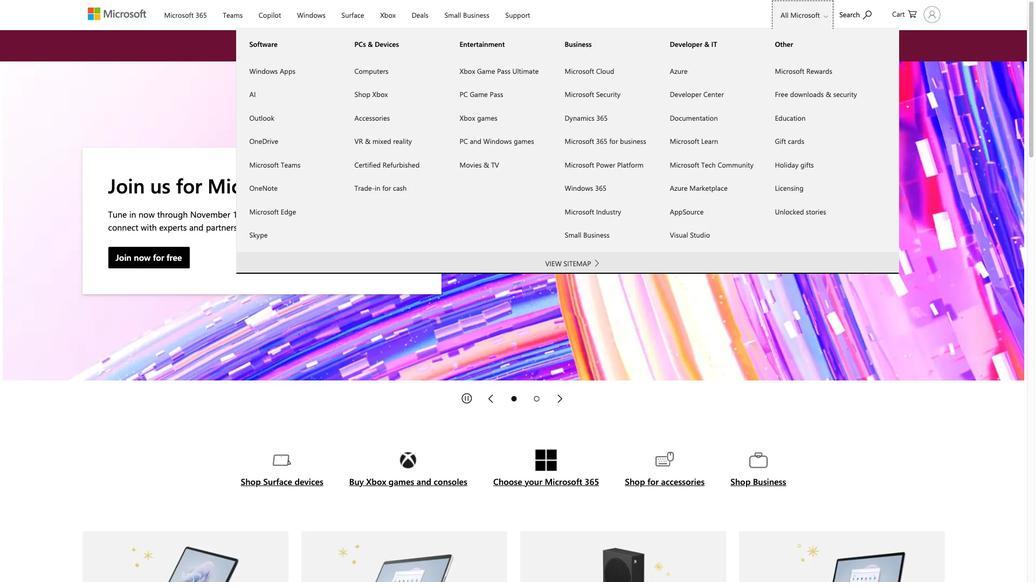 Task type: locate. For each thing, give the bounding box(es) containing it.
choose your microsoft 365
[[493, 476, 599, 488]]

in for trade-
[[375, 183, 381, 193]]

trade-
[[355, 183, 375, 193]]

for for cash
[[382, 183, 391, 193]]

0 horizontal spatial to
[[244, 209, 252, 220]]

game up pc game pass
[[477, 66, 495, 75]]

for inside "link"
[[382, 183, 391, 193]]

your down 'the'
[[290, 222, 307, 233]]

shop inside shop surface devices link
[[241, 476, 261, 488]]

small business
[[445, 10, 489, 19], [565, 230, 610, 239]]

other heading
[[762, 29, 867, 59]]

windows inside business 'element'
[[565, 183, 593, 193]]

ai
[[249, 90, 256, 99], [338, 209, 346, 220]]

small up the view sitemap link at the top of page
[[565, 230, 582, 239]]

visual
[[670, 230, 688, 239]]

an angled view of surface pro 9. image
[[301, 532, 507, 582]]

& right the pcs
[[368, 39, 373, 49]]

0 vertical spatial developer
[[670, 39, 703, 49]]

in right tune
[[129, 209, 136, 220]]

xbox games link
[[447, 106, 552, 129]]

microsoft security
[[565, 90, 621, 99]]

windows for windows 365
[[565, 183, 593, 193]]

holiday gifts
[[775, 160, 814, 169]]

1 vertical spatial game
[[470, 90, 488, 99]]

to right 16
[[244, 209, 252, 220]]

0 vertical spatial now
[[139, 209, 155, 220]]

1 horizontal spatial small business
[[565, 230, 610, 239]]

developer inside heading
[[670, 39, 703, 49]]

0 horizontal spatial games
[[389, 476, 414, 488]]

windows 365 link
[[552, 176, 657, 200]]

windows inside software element
[[249, 66, 278, 75]]

azure for azure
[[670, 66, 688, 75]]

entertainment
[[460, 39, 505, 49]]

microsoft 365 for business link
[[552, 129, 657, 153]]

1 horizontal spatial to
[[399, 40, 407, 51]]

teams left copilot
[[223, 10, 243, 19]]

0 horizontal spatial small business
[[445, 10, 489, 19]]

partners,
[[206, 222, 239, 233]]

& for movies & tv
[[484, 160, 489, 169]]

small business down microsoft industry
[[565, 230, 610, 239]]

& left security
[[826, 90, 832, 99]]

it
[[712, 39, 717, 49]]

innovations,
[[348, 209, 394, 220]]

your
[[290, 222, 307, 233], [525, 476, 543, 488]]

shop inside 'shop for accessories' link
[[625, 476, 645, 488]]

join down the 'connect'
[[116, 252, 132, 263]]

in left cash
[[375, 183, 381, 193]]

pass down "xbox game pass ultimate" link
[[490, 90, 503, 99]]

1 vertical spatial join
[[116, 252, 132, 263]]

2 developer from the top
[[670, 90, 702, 99]]

windows inside "link"
[[297, 10, 326, 19]]

now down with
[[134, 252, 151, 263]]

1 vertical spatial surface
[[263, 476, 292, 488]]

shop for shop surface devices
[[241, 476, 261, 488]]

1 horizontal spatial games
[[477, 113, 498, 122]]

business inside 'element'
[[584, 230, 610, 239]]

industry
[[596, 207, 621, 216]]

join up tune
[[108, 172, 145, 198]]

0 horizontal spatial small business link
[[440, 1, 494, 26]]

pass left ultimate
[[497, 66, 511, 75]]

0 vertical spatial to
[[399, 40, 407, 51]]

education
[[775, 113, 806, 122]]

pc and windows games link
[[447, 129, 552, 153]]

for right us
[[176, 172, 202, 198]]

small business for deals
[[445, 10, 489, 19]]

shop for accessories link
[[625, 476, 705, 489]]

teams down onedrive link
[[281, 160, 301, 169]]

xbox game pass ultimate link
[[447, 59, 552, 83]]

and down xbox games
[[470, 136, 482, 146]]

join for join us for microsoft ignite today
[[108, 172, 145, 198]]

& inside developer & it heading
[[705, 39, 710, 49]]

1 horizontal spatial teams
[[281, 160, 301, 169]]

join us for microsoft ignite today
[[108, 172, 410, 198]]

windows up software heading
[[297, 10, 326, 19]]

business inside "heading"
[[565, 39, 592, 49]]

games
[[477, 113, 498, 122], [514, 136, 534, 146], [389, 476, 414, 488]]

onedrive link
[[236, 129, 342, 153]]

certified refurbished link
[[342, 153, 447, 176]]

developer left it at the right
[[670, 39, 703, 49]]

for left free on the top left
[[153, 252, 164, 263]]

microsoft tech community link
[[657, 153, 762, 176]]

& for vr & mixed reality
[[365, 136, 371, 146]]

1 horizontal spatial surface
[[342, 10, 364, 19]]

small business link up entertainment
[[440, 1, 494, 26]]

onenote link
[[236, 176, 342, 200]]

2 pc from the top
[[460, 136, 468, 146]]

microsoft for microsoft security
[[565, 90, 594, 99]]

1 vertical spatial ai
[[338, 209, 346, 220]]

2 horizontal spatial games
[[514, 136, 534, 146]]

view
[[546, 259, 562, 268]]

& right vr
[[365, 136, 371, 146]]

xbox game pass ultimate
[[460, 66, 539, 75]]

1 pc from the top
[[460, 90, 468, 99]]

business
[[620, 136, 647, 146]]

ultimate
[[513, 66, 539, 75]]

0 horizontal spatial ai
[[249, 90, 256, 99]]

support link
[[501, 1, 535, 26]]

small right deals
[[445, 10, 461, 19]]

shop inside 'shop business' link
[[731, 476, 751, 488]]

1 vertical spatial your
[[525, 476, 543, 488]]

0 horizontal spatial surface
[[263, 476, 292, 488]]

reality
[[393, 136, 412, 146]]

game for xbox
[[477, 66, 495, 75]]

azure up the developer center
[[670, 66, 688, 75]]

shop for shop business
[[731, 476, 751, 488]]

0 vertical spatial small
[[445, 10, 461, 19]]

microsoft for microsoft 365 for business
[[565, 136, 594, 146]]

small business link
[[440, 1, 494, 26], [552, 223, 657, 247]]

microsoft for microsoft teams
[[249, 160, 279, 169]]

in inside "link"
[[375, 183, 381, 193]]

buy right now:
[[452, 40, 467, 51]]

pc and windows games
[[460, 136, 534, 146]]

entertainment element
[[447, 59, 552, 176]]

windows link
[[292, 1, 330, 26]]

& left it at the right
[[705, 39, 710, 49]]

& inside pcs & devices heading
[[368, 39, 373, 49]]

xbox inside pcs & devices element
[[372, 90, 388, 99]]

windows up microsoft industry
[[565, 183, 593, 193]]

2 azure from the top
[[670, 183, 688, 193]]

0 vertical spatial small business link
[[440, 1, 494, 26]]

surface up the pcs
[[342, 10, 364, 19]]

teams inside software element
[[281, 160, 301, 169]]

0 horizontal spatial teams
[[223, 10, 243, 19]]

deals link
[[407, 1, 434, 26]]

0 vertical spatial buy
[[452, 40, 467, 51]]

& inside 'free downloads & security' link
[[826, 90, 832, 99]]

small business up now,
[[445, 10, 489, 19]]

software heading
[[236, 29, 342, 59]]

365 for windows 365
[[595, 183, 607, 193]]

for for free
[[153, 252, 164, 263]]

visual studio link
[[657, 223, 762, 247]]

pass
[[497, 66, 511, 75], [490, 90, 503, 99]]

microsoft inside 'dropdown button'
[[791, 10, 820, 19]]

games down pc game pass
[[477, 113, 498, 122]]

microsoft rewards link
[[762, 59, 867, 83]]

1 horizontal spatial in
[[375, 183, 381, 193]]

windows for windows apps
[[249, 66, 278, 75]]

1 vertical spatial small
[[565, 230, 582, 239]]

azure marketplace
[[670, 183, 728, 193]]

a platinum surface laptop 5. image
[[739, 532, 945, 582]]

shop surface devices
[[241, 476, 323, 488]]

in inside tune in now through november 16 to learn about the latest ai innovations, connect with experts and partners, and level up your skill set.
[[129, 209, 136, 220]]

1 vertical spatial small business link
[[552, 223, 657, 247]]

0 vertical spatial ai
[[249, 90, 256, 99]]

your right choose
[[525, 476, 543, 488]]

1 horizontal spatial ai
[[338, 209, 346, 220]]

microsoft security link
[[552, 83, 657, 106]]

0 vertical spatial your
[[290, 222, 307, 233]]

developer for developer center
[[670, 90, 702, 99]]

buy right the devices
[[349, 476, 364, 488]]

microsoft for microsoft tech community
[[670, 160, 699, 169]]

as
[[529, 40, 539, 51]]

0 vertical spatial pc
[[460, 90, 468, 99]]

for inside business 'element'
[[610, 136, 618, 146]]

windows left apps
[[249, 66, 278, 75]]

365 for microsoft 365
[[196, 10, 207, 19]]

1 azure from the top
[[670, 66, 688, 75]]

now up with
[[139, 209, 155, 220]]

to inside tune in now through november 16 to learn about the latest ai innovations, connect with experts and partners, and level up your skill set.
[[244, 209, 252, 220]]

small business inside business 'element'
[[565, 230, 610, 239]]

developer center
[[670, 90, 724, 99]]

2 vertical spatial games
[[389, 476, 414, 488]]

& inside movies & tv "link"
[[484, 160, 489, 169]]

0 vertical spatial in
[[375, 183, 381, 193]]

1 horizontal spatial buy
[[452, 40, 467, 51]]

0 vertical spatial azure
[[670, 66, 688, 75]]

developer for developer & it
[[670, 39, 703, 49]]

windows apps link
[[236, 59, 342, 83]]

pc for pc and windows games
[[460, 136, 468, 146]]

shop inside shop xbox link
[[355, 90, 371, 99]]

0 vertical spatial game
[[477, 66, 495, 75]]

microsoft power platform
[[565, 160, 644, 169]]

level
[[258, 222, 276, 233]]

1 horizontal spatial small
[[565, 230, 582, 239]]

small for microsoft industry
[[565, 230, 582, 239]]

1 horizontal spatial small business link
[[552, 223, 657, 247]]

& for developer & it
[[705, 39, 710, 49]]

xbox for xbox games
[[460, 113, 475, 122]]

surface left the devices
[[263, 476, 292, 488]]

microsoft teams
[[249, 160, 301, 169]]

1 vertical spatial azure
[[670, 183, 688, 193]]

1 vertical spatial pc
[[460, 136, 468, 146]]

ai inside tune in now through november 16 to learn about the latest ai innovations, connect with experts and partners, and level up your skill set.
[[338, 209, 346, 220]]

games left the consoles
[[389, 476, 414, 488]]

0 horizontal spatial buy
[[349, 476, 364, 488]]

1 horizontal spatial your
[[525, 476, 543, 488]]

tech
[[701, 160, 716, 169]]

developer up documentation
[[670, 90, 702, 99]]

microsoft for microsoft industry
[[565, 207, 594, 216]]

game up xbox games
[[470, 90, 488, 99]]

for left business
[[610, 136, 618, 146]]

0 vertical spatial join
[[108, 172, 145, 198]]

0 horizontal spatial small
[[445, 10, 461, 19]]

ai up set.
[[338, 209, 346, 220]]

ai up the outlook
[[249, 90, 256, 99]]

1 vertical spatial small business
[[565, 230, 610, 239]]

0 horizontal spatial in
[[129, 209, 136, 220]]

business for small business link corresponding to microsoft industry
[[584, 230, 610, 239]]

& left the tv
[[484, 160, 489, 169]]

1 vertical spatial now
[[134, 252, 151, 263]]

shop
[[410, 40, 429, 51]]

pc up xbox games
[[460, 90, 468, 99]]

0 horizontal spatial your
[[290, 222, 307, 233]]

small inside business 'element'
[[565, 230, 582, 239]]

appsource link
[[657, 200, 762, 223]]

pc up movies
[[460, 136, 468, 146]]

business
[[463, 10, 489, 19], [565, 39, 592, 49], [584, 230, 610, 239], [753, 476, 786, 488]]

sitemap
[[564, 259, 591, 268]]

1 developer from the top
[[670, 39, 703, 49]]

microsoft 365 link
[[159, 1, 212, 26]]

1 vertical spatial pass
[[490, 90, 503, 99]]

windows down xbox games link on the top of the page
[[484, 136, 512, 146]]

microsoft for microsoft learn
[[670, 136, 699, 146]]

skill
[[310, 222, 324, 233]]

join now for free link
[[108, 247, 190, 269]]

1 vertical spatial to
[[244, 209, 252, 220]]

small business link down industry
[[552, 223, 657, 247]]

surface inside shop surface devices link
[[263, 476, 292, 488]]

xbox for xbox game pass ultimate
[[460, 66, 475, 75]]

center
[[704, 90, 724, 99]]

azure up appsource
[[670, 183, 688, 193]]

for left cash
[[382, 183, 391, 193]]

0 vertical spatial teams
[[223, 10, 243, 19]]

0 vertical spatial small business
[[445, 10, 489, 19]]

to left shop
[[399, 40, 407, 51]]

choose
[[493, 476, 522, 488]]

0 vertical spatial surface
[[342, 10, 364, 19]]

xbox
[[380, 10, 396, 19], [460, 66, 475, 75], [372, 90, 388, 99], [460, 113, 475, 122], [366, 476, 386, 488]]

appsource
[[670, 207, 704, 216]]

visual studio
[[670, 230, 710, 239]]

microsoft inside other element
[[775, 66, 805, 75]]

1 vertical spatial teams
[[281, 160, 301, 169]]

1 vertical spatial developer
[[670, 90, 702, 99]]

protection
[[631, 40, 672, 51]]

power
[[596, 160, 615, 169]]

game
[[477, 66, 495, 75], [470, 90, 488, 99]]

software element
[[236, 59, 342, 247]]

pcs & devices
[[355, 39, 399, 49]]

other
[[775, 39, 793, 49]]

1 vertical spatial in
[[129, 209, 136, 220]]

pcs & devices element
[[342, 59, 447, 200]]

0 vertical spatial pass
[[497, 66, 511, 75]]

join for join now for free
[[116, 252, 132, 263]]

games down xbox games link on the top of the page
[[514, 136, 534, 146]]

& inside vr & mixed reality link
[[365, 136, 371, 146]]

documentation link
[[657, 106, 762, 129]]

us
[[150, 172, 171, 198]]



Task type: describe. For each thing, give the bounding box(es) containing it.
education link
[[762, 106, 867, 129]]

ai link
[[236, 83, 342, 106]]

pc game pass
[[460, 90, 503, 99]]

dynamics 365
[[565, 113, 608, 122]]

copilot
[[259, 10, 281, 19]]

certified refurbished
[[355, 160, 420, 169]]

microsoft for microsoft cloud
[[565, 66, 594, 75]]

software
[[249, 39, 278, 49]]

for left accessories
[[648, 476, 659, 488]]

experts
[[159, 222, 187, 233]]

small business link for microsoft industry
[[552, 223, 657, 247]]

join now for free
[[116, 252, 182, 263]]

buy xbox games and consoles
[[349, 476, 468, 488]]

movies
[[460, 160, 482, 169]]

surface link
[[337, 1, 369, 26]]

and down november
[[189, 222, 204, 233]]

and left the consoles
[[417, 476, 432, 488]]

windows apps
[[249, 66, 296, 75]]

price
[[609, 40, 628, 51]]

developer & it element
[[657, 59, 762, 247]]

pcs
[[355, 39, 366, 49]]

pc for pc game pass
[[460, 90, 468, 99]]

unlocked stories link
[[762, 200, 867, 223]]

surface inside surface link
[[342, 10, 364, 19]]

shop for shop xbox
[[355, 90, 371, 99]]

holiday gifts link
[[762, 153, 867, 176]]

microsoft for microsoft 365
[[164, 10, 194, 19]]

refurbished
[[383, 160, 420, 169]]

shop xbox link
[[342, 83, 447, 106]]

view sitemap
[[546, 259, 591, 268]]

365 for microsoft 365 for business
[[596, 136, 608, 146]]

teams link
[[218, 1, 248, 26]]

cloud
[[596, 66, 615, 75]]

set.
[[326, 222, 339, 233]]

xbox for xbox
[[380, 10, 396, 19]]

1 vertical spatial buy
[[349, 476, 364, 488]]

microsoft image
[[88, 8, 146, 20]]

cart
[[892, 9, 905, 18]]

trade-in for cash
[[355, 183, 407, 193]]

cart link
[[892, 1, 917, 26]]

microsoft learn
[[670, 136, 718, 146]]

skype
[[249, 230, 268, 239]]

shop for shop for accessories
[[625, 476, 645, 488]]

small business for microsoft industry
[[565, 230, 610, 239]]

small for deals
[[445, 10, 461, 19]]

small business link for deals
[[440, 1, 494, 26]]

dynamics
[[565, 113, 595, 122]]

holiday
[[775, 160, 799, 169]]

buy xbox games and consoles link
[[349, 476, 468, 489]]

onenote
[[249, 183, 278, 193]]

free downloads & security
[[775, 90, 857, 99]]

microsoft for microsoft rewards
[[775, 66, 805, 75]]

windows inside entertainment element
[[484, 136, 512, 146]]

later.
[[507, 40, 527, 51]]

microsoft edge
[[249, 207, 296, 216]]

computers link
[[342, 59, 447, 83]]

for for microsoft
[[176, 172, 202, 198]]

vr & mixed reality link
[[342, 129, 447, 153]]

& for pcs & devices
[[368, 39, 373, 49]]

business for 'shop business' link
[[753, 476, 786, 488]]

1 vertical spatial games
[[514, 136, 534, 146]]

up
[[278, 222, 288, 233]]

copilot link
[[254, 1, 286, 26]]

365 for dynamics 365
[[597, 113, 608, 122]]

xbox series s in black. image
[[520, 532, 726, 582]]

studio
[[690, 230, 710, 239]]

tune
[[108, 209, 127, 220]]

business heading
[[552, 29, 657, 59]]

outlook
[[249, 113, 274, 122]]

licensing
[[775, 183, 804, 193]]

microsoft power platform link
[[552, 153, 657, 176]]

business element
[[552, 59, 657, 247]]

apps
[[280, 66, 296, 75]]

low
[[541, 40, 555, 51]]

Search search field
[[834, 2, 883, 26]]

0 vertical spatial games
[[477, 113, 498, 122]]

other element
[[762, 59, 867, 223]]

now inside tune in now through november 16 to learn about the latest ai innovations, connect with experts and partners, and level up your skill set.
[[139, 209, 155, 220]]

gift cards
[[775, 136, 805, 146]]

gift cards link
[[762, 129, 867, 153]]

consoles
[[434, 476, 468, 488]]

accessories
[[661, 476, 705, 488]]

movies & tv link
[[447, 153, 552, 176]]

developer & it heading
[[657, 29, 762, 59]]

certified
[[355, 160, 381, 169]]

marketplace
[[690, 183, 728, 193]]

microsoft rewards
[[775, 66, 833, 75]]

16
[[233, 209, 242, 220]]

gift
[[775, 136, 786, 146]]

game for pc
[[470, 90, 488, 99]]

ignite
[[300, 172, 353, 198]]

november
[[190, 209, 230, 220]]

in for tune
[[129, 209, 136, 220]]

microsoft industry
[[565, 207, 621, 216]]

free
[[775, 90, 788, 99]]

azure for azure marketplace
[[670, 183, 688, 193]]

skype link
[[236, 223, 342, 247]]

deals
[[412, 10, 429, 19]]

movies & tv
[[460, 160, 499, 169]]

and inside entertainment element
[[470, 136, 482, 146]]

microsoft cloud
[[565, 66, 615, 75]]

all microsoft button
[[772, 1, 834, 29]]

accessories
[[355, 113, 390, 122]]

cards
[[788, 136, 805, 146]]

unlocked stories
[[775, 207, 826, 216]]

shop business
[[731, 476, 786, 488]]

accessories link
[[342, 106, 447, 129]]

community
[[718, 160, 754, 169]]

for for business
[[610, 136, 618, 146]]

through
[[157, 209, 188, 220]]

windows for windows
[[297, 10, 326, 19]]

outlook link
[[236, 106, 342, 129]]

microsoft for microsoft edge
[[249, 207, 279, 216]]

merry
[[341, 40, 364, 51]]

entertainment heading
[[447, 29, 552, 59]]

business for deals small business link
[[463, 10, 489, 19]]

and down 16
[[242, 222, 256, 233]]

your inside tune in now through november 16 to learn about the latest ai innovations, connect with experts and partners, and level up your skill set.
[[290, 222, 307, 233]]

azure link
[[657, 59, 762, 83]]

today
[[358, 172, 410, 198]]

choose your microsoft 365 link
[[493, 476, 599, 489]]

microsoft for microsoft power platform
[[565, 160, 594, 169]]

shop business link
[[731, 476, 786, 489]]

pass for pc game pass
[[490, 90, 503, 99]]

pcs & devices heading
[[342, 29, 447, 59]]

pass for xbox game pass ultimate
[[497, 66, 511, 75]]

now,
[[469, 40, 488, 51]]

view sitemap link
[[495, 253, 640, 272]]

a surface laptop studio 2. image
[[82, 532, 288, 582]]

devices
[[375, 39, 399, 49]]

ai inside software element
[[249, 90, 256, 99]]

shop surface devices link
[[241, 476, 323, 489]]

search button
[[835, 2, 877, 26]]

xbox games
[[460, 113, 498, 122]]



Task type: vqa. For each thing, say whether or not it's contained in the screenshot.


